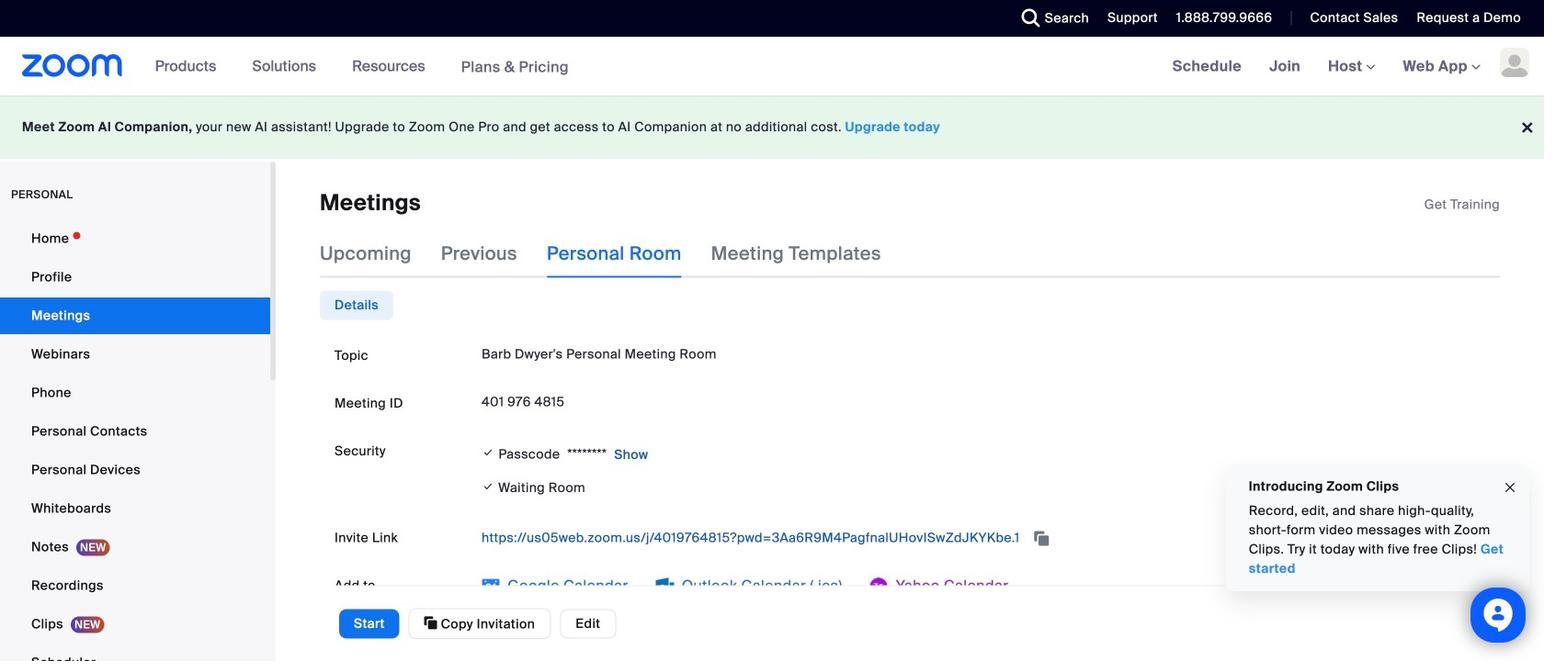 Task type: vqa. For each thing, say whether or not it's contained in the screenshot.
a
no



Task type: describe. For each thing, give the bounding box(es) containing it.
add to google calendar image
[[482, 578, 500, 596]]

profile picture image
[[1500, 48, 1529, 77]]

2 checked image from the top
[[482, 477, 495, 497]]

close image
[[1503, 478, 1517, 499]]

1 checked image from the top
[[482, 444, 495, 462]]

tabs of meeting tab list
[[320, 230, 911, 278]]



Task type: locate. For each thing, give the bounding box(es) containing it.
1 vertical spatial checked image
[[482, 477, 495, 497]]

copy image
[[424, 615, 437, 632]]

personal menu menu
[[0, 221, 270, 662]]

footer
[[0, 96, 1544, 159]]

banner
[[0, 37, 1544, 97]]

tab list
[[320, 291, 393, 320]]

checked image
[[482, 444, 495, 462], [482, 477, 495, 497]]

meetings navigation
[[1159, 37, 1544, 97]]

application
[[1424, 196, 1500, 214]]

product information navigation
[[141, 37, 583, 97]]

0 vertical spatial checked image
[[482, 444, 495, 462]]

add to outlook calendar (.ics) image
[[656, 578, 674, 596]]

add to yahoo calendar image
[[870, 578, 888, 596]]

tab
[[320, 291, 393, 320]]

copy url image
[[1032, 533, 1051, 546]]

zoom logo image
[[22, 54, 123, 77]]



